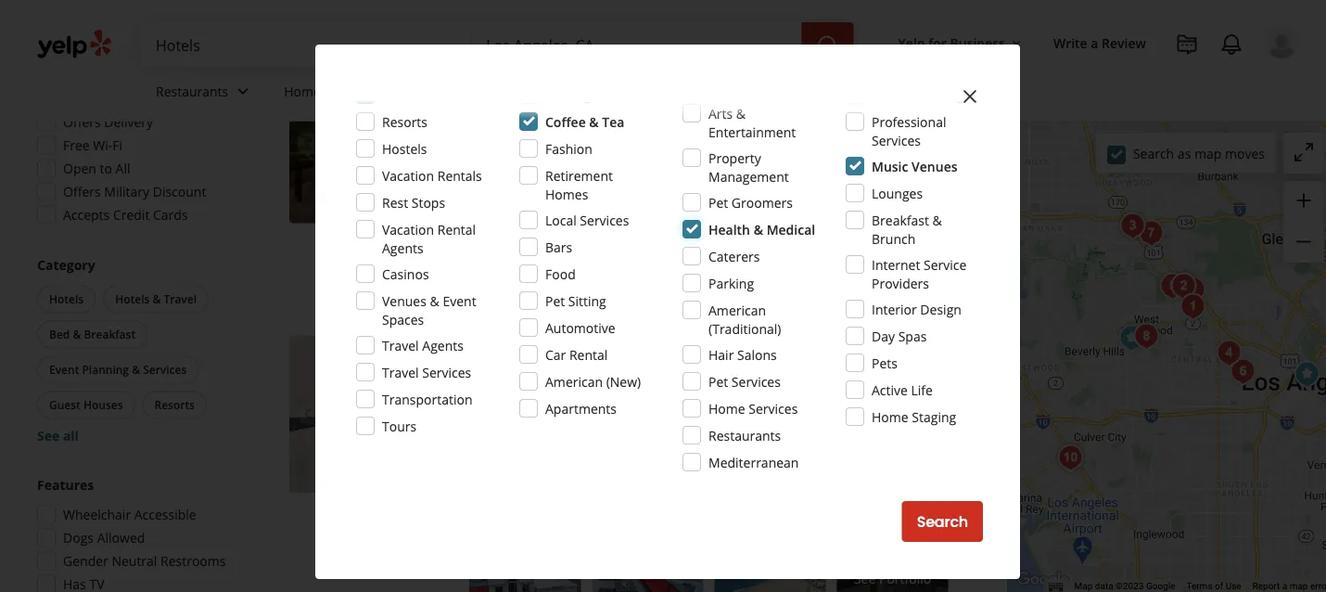 Task type: locate. For each thing, give the bounding box(es) containing it.
hair
[[709, 346, 734, 363]]

pet down food
[[546, 292, 565, 309]]

guest
[[49, 397, 81, 412]]

hotel up steps
[[558, 449, 590, 467]]

24 chevron down v2 image left massage
[[514, 80, 536, 102]]

previous image for sw beach hotel image
[[297, 403, 319, 425]]

vacation down the hostels
[[382, 167, 434, 184]]

event planning & services
[[49, 362, 187, 377]]

1 vertical spatial tokyo
[[490, 217, 526, 234]]

0 horizontal spatial restaurants
[[156, 82, 228, 100]]

hotels button down 4.7 star rating image
[[470, 394, 513, 413]]

hotels up bed & breakfast
[[115, 291, 150, 307]]

services inside business categories element
[[324, 82, 374, 100]]

0 vertical spatial from
[[659, 217, 689, 234]]

1 vertical spatial rental
[[570, 346, 608, 363]]

american for american (new)
[[546, 373, 603, 390]]

vacation for vacation rental agents
[[382, 220, 434, 238]]

breakfast up 'brunch'
[[872, 211, 930, 229]]

business
[[951, 34, 1006, 51]]

group containing features
[[32, 476, 230, 592]]

travel down cards
[[164, 291, 197, 307]]

from down hotel
[[659, 217, 689, 234]]

reviews)
[[622, 366, 671, 383]]

close image
[[959, 85, 982, 108]]

open for open all day
[[470, 154, 505, 171]]

bars
[[546, 238, 573, 256]]

0 vertical spatial all
[[508, 154, 524, 171]]

in right "located"
[[826, 449, 837, 467]]

1 vertical spatial hotel
[[558, 449, 590, 467]]

0 vertical spatial hotel
[[564, 335, 614, 361]]

beach
[[503, 335, 559, 361], [517, 449, 554, 467]]

0 vertical spatial previous image
[[297, 133, 319, 155]]

& for health
[[754, 220, 764, 238]]

1 horizontal spatial event
[[443, 292, 477, 309]]

"sw
[[490, 449, 514, 467]]

1 vertical spatial restaurants
[[709, 426, 782, 444]]

1 vertical spatial previous image
[[297, 403, 319, 425]]

doubletree by hilton hotel los angeles downtown image
[[290, 65, 447, 223]]

2 horizontal spatial hotels
[[473, 396, 509, 411]]

bed
[[49, 327, 70, 342]]

search as map moves
[[1134, 145, 1266, 162]]

search button
[[903, 501, 984, 542]]

1 horizontal spatial venues
[[912, 157, 958, 175]]

vacation down rest stops
[[382, 220, 434, 238]]

previous image left tours
[[297, 403, 319, 425]]

breakfast inside button
[[84, 327, 136, 342]]

1 vertical spatial little
[[902, 198, 932, 216]]

at
[[651, 180, 663, 197]]

1 horizontal spatial in
[[826, 449, 837, 467]]

1 vertical spatial vacation
[[382, 220, 434, 238]]

sponsored
[[267, 14, 348, 35]]

search left as
[[1134, 145, 1175, 162]]

hotels down 4.7 star rating image
[[473, 396, 509, 411]]

4.7
[[577, 366, 596, 383]]

2 vertical spatial travel
[[382, 363, 419, 381]]

transportation
[[382, 390, 473, 408]]

see inside see portfolio link
[[855, 569, 876, 587]]

pet up the…"
[[709, 193, 729, 211]]

1 vertical spatial travel
[[382, 336, 419, 354]]

travel down travel agents
[[382, 363, 419, 381]]

see down guest
[[37, 427, 60, 444]]

american down car rental
[[546, 373, 603, 390]]

0 vertical spatial see
[[37, 427, 60, 444]]

bed & breakfast
[[49, 327, 136, 342]]

4:35
[[131, 90, 157, 108]]

1 horizontal spatial see
[[855, 569, 876, 587]]

and right bars,
[[828, 468, 851, 486]]

little up 'brunch'
[[902, 198, 932, 216]]

salons
[[738, 346, 777, 363]]

next image
[[418, 403, 440, 425]]

1 horizontal spatial map
[[1290, 581, 1309, 592]]

2 vertical spatial pet
[[709, 373, 729, 390]]

1 slideshow element from the top
[[290, 65, 447, 223]]

tokyo down downtown,
[[490, 217, 526, 234]]

resorts inside button
[[154, 397, 195, 412]]

all down guest
[[63, 427, 79, 444]]

los
[[822, 180, 843, 197]]

keyboard shortcuts image
[[1049, 582, 1064, 592]]

0 horizontal spatial from
[[619, 468, 649, 486]]

map right as
[[1195, 145, 1222, 162]]

hotels & travel button
[[103, 285, 209, 313]]

16 speech v2 image
[[470, 182, 485, 197]]

agents up casinos
[[382, 239, 424, 257]]

venues down professional services
[[912, 157, 958, 175]]

user actions element
[[884, 23, 1325, 137]]

event up guest
[[49, 362, 79, 377]]

beach up 4.7 star rating image
[[503, 335, 559, 361]]

0 horizontal spatial event
[[49, 362, 79, 377]]

0 horizontal spatial see
[[37, 427, 60, 444]]

property management
[[709, 149, 789, 185]]

in down angeles at the top
[[888, 198, 899, 216]]

1 vertical spatial and
[[828, 468, 851, 486]]

home services down 'pet services'
[[709, 399, 798, 417]]

0 horizontal spatial american
[[546, 373, 603, 390]]

fi
[[113, 136, 123, 154]]

hotels
[[49, 291, 84, 307], [115, 291, 150, 307], [473, 396, 509, 411]]

from inside "sw beach hotel is hermosa's newest addition, located in the center of it all. we're steps away from the beach, restaurants, bars, and entertainment. our stunning rooftop event space…"
[[619, 468, 649, 486]]

breakfast
[[872, 211, 930, 229], [84, 327, 136, 342]]

casinos
[[382, 265, 429, 283]]

vacation
[[382, 167, 434, 184], [382, 220, 434, 238]]

1 previous image from the top
[[297, 133, 319, 155]]

of left it
[[906, 449, 918, 467]]

0 vertical spatial tokyo
[[553, 125, 590, 143]]

& down groomers
[[754, 220, 764, 238]]

resorts down event planning & services button
[[154, 397, 195, 412]]

hilton
[[782, 180, 818, 197]]

american up (traditional)
[[709, 301, 767, 319]]

offers up accepts
[[63, 183, 101, 200]]

and inside "sw beach hotel is hermosa's newest addition, located in the center of it all. we're steps away from the beach, restaurants, bars, and entertainment. our stunning rooftop event space…"
[[828, 468, 851, 486]]

group containing suggested
[[32, 60, 230, 230]]

home
[[284, 82, 321, 100], [872, 86, 909, 103], [709, 399, 746, 417], [872, 408, 909, 425]]

1 vacation from the top
[[382, 167, 434, 184]]

services inside professional services
[[872, 131, 921, 149]]

4:35 pm
[[131, 90, 180, 108]]

None search field
[[141, 22, 858, 67]]

1 horizontal spatial home services
[[709, 399, 798, 417]]

& right bed
[[73, 327, 81, 342]]

0 vertical spatial and
[[530, 217, 553, 234]]

0 vertical spatial breakfast
[[872, 211, 930, 229]]

view website
[[833, 259, 931, 280]]

0 vertical spatial search
[[1134, 145, 1175, 162]]

& inside breakfast & brunch
[[933, 211, 943, 229]]

1 horizontal spatial american
[[709, 301, 767, 319]]

& for breakfast
[[933, 211, 943, 229]]

0 vertical spatial hotels button
[[37, 285, 96, 313]]

1 vertical spatial all
[[63, 427, 79, 444]]

0 horizontal spatial hotels button
[[37, 285, 96, 313]]

music
[[872, 157, 909, 175]]

previous image
[[297, 133, 319, 155], [297, 403, 319, 425]]

0 vertical spatial travel
[[164, 291, 197, 307]]

2 previous image from the top
[[297, 403, 319, 425]]

0 horizontal spatial resorts
[[154, 397, 195, 412]]

1 vertical spatial beach
[[517, 449, 554, 467]]

little inside "experience the best of la at the doubletree by hilton los angeles downtown, a full-service hotel in the heart of downtown. located in little tokyo and just a few blocks from the…"
[[902, 198, 932, 216]]

arts
[[709, 104, 733, 122]]

home services down sponsored results
[[284, 82, 374, 100]]

1 horizontal spatial all
[[508, 154, 524, 171]]

services down sponsored results
[[324, 82, 374, 100]]

1 vertical spatial offers
[[63, 183, 101, 200]]

accepts
[[63, 206, 110, 224]]

0 vertical spatial little
[[520, 125, 550, 143]]

see portfolio link
[[838, 522, 949, 592]]

group containing category
[[33, 256, 230, 445]]

food
[[546, 265, 576, 283]]

services up resorts button
[[143, 362, 187, 377]]

2 vacation from the top
[[382, 220, 434, 238]]

retirement
[[546, 167, 613, 184]]

0 vertical spatial vacation
[[382, 167, 434, 184]]

little up day
[[520, 125, 550, 143]]

beach up the we're
[[517, 449, 554, 467]]

arts & entertainment
[[709, 104, 796, 141]]

0 horizontal spatial home services
[[284, 82, 374, 100]]

the…"
[[692, 217, 727, 234]]

1 horizontal spatial restaurants
[[709, 426, 782, 444]]

1 horizontal spatial 24 chevron down v2 image
[[514, 80, 536, 102]]

vacation for vacation rentals
[[382, 167, 434, 184]]

0 vertical spatial agents
[[382, 239, 424, 257]]

search down 'entertainment.'
[[917, 511, 969, 532]]

0 horizontal spatial and
[[530, 217, 553, 234]]

1 vertical spatial from
[[619, 468, 649, 486]]

0 horizontal spatial 24 chevron down v2 image
[[232, 80, 254, 102]]

event inside 'venues & event spaces'
[[443, 292, 477, 309]]

resorts up the hostels
[[382, 113, 428, 130]]

4.7 link
[[577, 364, 596, 384]]

tokyo down 2.9 at top left
[[553, 125, 590, 143]]

1 vertical spatial agents
[[422, 336, 464, 354]]

hotels for left hotels button
[[49, 291, 84, 307]]

from down 'hermosa's'
[[619, 468, 649, 486]]

el royale hotel studio city image
[[1115, 207, 1152, 245], [1115, 207, 1152, 245]]

24 chevron down v2 image
[[232, 80, 254, 102], [514, 80, 536, 102]]

travel down spaces
[[382, 336, 419, 354]]

hotels down 'category'
[[49, 291, 84, 307]]

vacation inside 'vacation rental agents'
[[382, 220, 434, 238]]

& for arts
[[737, 104, 746, 122]]

1 vertical spatial see
[[855, 569, 876, 587]]

allowed
[[97, 529, 145, 547]]

see
[[37, 427, 60, 444], [855, 569, 876, 587]]

0 horizontal spatial search
[[917, 511, 969, 532]]

hotel inside "sw beach hotel is hermosa's newest addition, located in the center of it all. we're steps away from the beach, restaurants, bars, and entertainment. our stunning rooftop event space…"
[[558, 449, 590, 467]]

1 vertical spatial map
[[1290, 581, 1309, 592]]

0 vertical spatial event
[[443, 292, 477, 309]]

0 horizontal spatial venues
[[382, 292, 427, 309]]

see for see all
[[37, 427, 60, 444]]

1 horizontal spatial resorts
[[382, 113, 428, 130]]

travel agents
[[382, 336, 464, 354]]

discount
[[153, 183, 206, 200]]

restaurants,
[[718, 468, 791, 486]]

1 vertical spatial breakfast
[[84, 327, 136, 342]]

group
[[32, 60, 230, 230], [1284, 181, 1325, 263], [33, 256, 230, 445], [32, 476, 230, 592]]

hotel up 4.7 link
[[564, 335, 614, 361]]

open down 'free'
[[63, 160, 96, 177]]

gender neutral restrooms
[[63, 552, 226, 570]]

all left day
[[508, 154, 524, 171]]

in right hotel
[[676, 198, 687, 216]]

the right the at
[[666, 180, 686, 197]]

rental for car rental
[[570, 346, 608, 363]]

american inside american (traditional)
[[709, 301, 767, 319]]

hotel normandie image
[[1211, 335, 1248, 372]]

agents up travel services
[[422, 336, 464, 354]]

bars,
[[795, 468, 825, 486]]

more link
[[730, 217, 765, 234]]

0 horizontal spatial hotels
[[49, 291, 84, 307]]

1 horizontal spatial search
[[1134, 145, 1175, 162]]

homes
[[546, 185, 589, 203]]

stunning
[[517, 486, 570, 504]]

0 vertical spatial restaurants
[[156, 82, 228, 100]]

24 chevron down v2 image right pm at left top
[[232, 80, 254, 102]]

2.9 star rating image
[[470, 97, 570, 115]]

0 vertical spatial beach
[[503, 335, 559, 361]]

see left portfolio
[[855, 569, 876, 587]]

offers up 'free'
[[63, 113, 101, 131]]

downtown.
[[765, 198, 833, 216]]

cleaning
[[912, 86, 965, 103]]

hotels for the rightmost hotels button
[[473, 396, 509, 411]]

map left erro
[[1290, 581, 1309, 592]]

hotels inside hotels 'link'
[[473, 396, 509, 411]]

0 vertical spatial offers
[[63, 113, 101, 131]]

0 vertical spatial home services
[[284, 82, 374, 100]]

more
[[730, 217, 765, 234]]

1 vertical spatial american
[[546, 373, 603, 390]]

pet down hair
[[709, 373, 729, 390]]

the up full-
[[565, 180, 585, 197]]

& up event planning & services
[[153, 291, 161, 307]]

rental up 4.7 link
[[570, 346, 608, 363]]

a left the few
[[582, 217, 589, 234]]

groomers
[[732, 193, 793, 211]]

1 offers from the top
[[63, 113, 101, 131]]

0 vertical spatial pet
[[709, 193, 729, 211]]

0 vertical spatial slideshow element
[[290, 65, 447, 223]]

1 horizontal spatial open
[[470, 154, 505, 171]]

downtown,
[[490, 198, 559, 216]]

rental inside 'vacation rental agents'
[[438, 220, 476, 238]]

entertainment
[[709, 123, 796, 141]]

slideshow element
[[290, 65, 447, 223], [290, 335, 447, 493]]

coffee
[[546, 113, 586, 130]]

1 horizontal spatial breakfast
[[872, 211, 930, 229]]

report a map erro
[[1253, 581, 1327, 592]]

the
[[565, 180, 585, 197], [666, 180, 686, 197], [691, 198, 711, 216], [840, 449, 860, 467], [652, 468, 672, 486]]

previous image down home services link
[[297, 133, 319, 155]]

medical
[[767, 220, 816, 238]]

& up the service
[[933, 211, 943, 229]]

massage
[[546, 86, 599, 103]]

0 horizontal spatial all
[[63, 427, 79, 444]]

rental down stops
[[438, 220, 476, 238]]

beach inside "sw beach hotel is hermosa's newest addition, located in the center of it all. we're steps away from the beach, restaurants, bars, and entertainment. our stunning rooftop event space…"
[[517, 449, 554, 467]]

1 24 chevron down v2 image from the left
[[232, 80, 254, 102]]

1 vertical spatial event
[[49, 362, 79, 377]]

all.
[[490, 468, 507, 486]]

of up "more"
[[750, 198, 762, 216]]

portfolio
[[880, 569, 932, 587]]

& up travel agents
[[430, 292, 440, 309]]

hotels inside hotels & travel button
[[115, 291, 150, 307]]

services inside button
[[143, 362, 187, 377]]

0 horizontal spatial tokyo
[[490, 217, 526, 234]]

and down downtown,
[[530, 217, 553, 234]]

home down active
[[872, 408, 909, 425]]

travel for travel agents
[[382, 336, 419, 354]]

of left la
[[617, 180, 630, 197]]

2 horizontal spatial in
[[888, 198, 899, 216]]

breakfast up planning
[[84, 327, 136, 342]]

1 vertical spatial resorts
[[154, 397, 195, 412]]

see all button
[[37, 427, 79, 444]]

& inside 'venues & event spaces'
[[430, 292, 440, 309]]

map
[[1075, 581, 1093, 592]]

0 horizontal spatial in
[[676, 198, 687, 216]]

open up 16 speech v2 image
[[470, 154, 505, 171]]

home services inside search dialog
[[709, 399, 798, 417]]

0 vertical spatial venues
[[912, 157, 958, 175]]

1 vertical spatial slideshow element
[[290, 335, 447, 493]]

mediterranean
[[709, 453, 799, 471]]

0 horizontal spatial open
[[63, 160, 96, 177]]

pet groomers
[[709, 193, 793, 211]]

0 vertical spatial rental
[[438, 220, 476, 238]]

the prospect hollywood image
[[1166, 268, 1203, 305]]

stops
[[412, 193, 446, 211]]

0 vertical spatial map
[[1195, 145, 1222, 162]]

breakfast inside breakfast & brunch
[[872, 211, 930, 229]]

coffee & tea
[[546, 113, 625, 130]]

in inside "sw beach hotel is hermosa's newest addition, located in the center of it all. we're steps away from the beach, restaurants, bars, and entertainment. our stunning rooftop event space…"
[[826, 449, 837, 467]]

2 offers from the top
[[63, 183, 101, 200]]

home down the sponsored
[[284, 82, 321, 100]]

1 vertical spatial home services
[[709, 399, 798, 417]]

1 horizontal spatial little
[[902, 198, 932, 216]]

american (traditional)
[[709, 301, 782, 337]]

1 horizontal spatial from
[[659, 217, 689, 234]]

search inside button
[[917, 511, 969, 532]]

pm
[[160, 90, 180, 108]]

1 vertical spatial search
[[917, 511, 969, 532]]

& inside arts & entertainment
[[737, 104, 746, 122]]

hotels button down 'category'
[[37, 285, 96, 313]]

1 horizontal spatial and
[[828, 468, 851, 486]]

credit
[[113, 206, 150, 224]]

hilton los angeles/universal city image
[[1133, 215, 1170, 252]]

service
[[596, 198, 638, 216]]

venues up spaces
[[382, 292, 427, 309]]

event up 'sw'
[[443, 292, 477, 309]]

beach,
[[675, 468, 715, 486]]

home down 'pet services'
[[709, 399, 746, 417]]

home services link
[[269, 67, 414, 121]]

a left full-
[[563, 198, 570, 216]]

in
[[676, 198, 687, 216], [888, 198, 899, 216], [826, 449, 837, 467]]

& right arts
[[737, 104, 746, 122]]

1 vertical spatial venues
[[382, 292, 427, 309]]

event inside button
[[49, 362, 79, 377]]

1 vertical spatial pet
[[546, 292, 565, 309]]

& left tea
[[590, 113, 599, 130]]

villa brasil motel image
[[1053, 439, 1090, 477], [1053, 439, 1090, 477]]

0 horizontal spatial breakfast
[[84, 327, 136, 342]]

from inside "experience the best of la at the doubletree by hilton los angeles downtown, a full-service hotel in the heart of downtown. located in little tokyo and just a few blocks from the…"
[[659, 217, 689, 234]]

projects image
[[1177, 33, 1199, 56]]

0 horizontal spatial map
[[1195, 145, 1222, 162]]

& for coffee
[[590, 113, 599, 130]]

tours
[[382, 417, 417, 435]]

property
[[709, 149, 762, 167]]

search
[[1134, 145, 1175, 162], [917, 511, 969, 532]]

0 horizontal spatial rental
[[438, 220, 476, 238]]

0 vertical spatial american
[[709, 301, 767, 319]]

business categories element
[[141, 67, 1299, 121]]

0 vertical spatial resorts
[[382, 113, 428, 130]]

1 vertical spatial hotels button
[[470, 394, 513, 413]]

see all
[[37, 427, 79, 444]]

travel inside button
[[164, 291, 197, 307]]

all for see
[[63, 427, 79, 444]]

1 horizontal spatial hotels
[[115, 291, 150, 307]]

see inside group
[[37, 427, 60, 444]]

event
[[443, 292, 477, 309], [49, 362, 79, 377]]

1 horizontal spatial rental
[[570, 346, 608, 363]]

providers
[[872, 274, 930, 292]]

services down professional
[[872, 131, 921, 149]]



Task type: describe. For each thing, give the bounding box(es) containing it.
space…"
[[660, 486, 709, 504]]

music venues
[[872, 157, 958, 175]]

free wi-fi
[[63, 136, 123, 154]]

full-
[[573, 198, 596, 216]]

resorts button
[[142, 391, 207, 419]]

home services inside home services link
[[284, 82, 374, 100]]

write a review link
[[1047, 26, 1154, 59]]

search for search
[[917, 511, 969, 532]]

©2023
[[1116, 581, 1145, 592]]

& for hotels
[[153, 291, 161, 307]]

hostels
[[382, 140, 427, 157]]

restaurants inside search dialog
[[709, 426, 782, 444]]

& for bed
[[73, 327, 81, 342]]

$$$$
[[190, 4, 216, 19]]

google image
[[1013, 568, 1074, 592]]

features
[[37, 476, 94, 494]]

"experience
[[490, 180, 561, 197]]

home inside business categories element
[[284, 82, 321, 100]]

located
[[778, 449, 822, 467]]

view
[[833, 259, 868, 280]]

$$$$ button
[[179, 0, 226, 26]]

"sw beach hotel is hermosa's newest addition, located in the center of it all. we're steps away from the beach, restaurants, bars, and entertainment. our stunning rooftop event space…"
[[490, 449, 946, 504]]

magic castle hotel image
[[1155, 268, 1192, 305]]

spas
[[899, 327, 927, 345]]

& for venues
[[430, 292, 440, 309]]

offers for offers delivery
[[63, 113, 101, 131]]

yelp for business button
[[891, 26, 1032, 59]]

map region
[[992, 0, 1327, 592]]

american (new)
[[546, 373, 641, 390]]

beach for "sw
[[517, 449, 554, 467]]

pet for pet groomers
[[709, 193, 729, 211]]

military
[[104, 183, 149, 200]]

zoom out image
[[1294, 231, 1316, 253]]

moves
[[1226, 145, 1266, 162]]

wheelchair
[[63, 506, 131, 523]]

pet for pet services
[[709, 373, 729, 390]]

yelp for business
[[899, 34, 1006, 51]]

tokyo inside "experience the best of la at the doubletree by hilton los angeles downtown, a full-service hotel in the heart of downtown. located in little tokyo and just a few blocks from the…"
[[490, 217, 526, 234]]

few
[[592, 217, 614, 234]]

the aster image
[[1175, 271, 1212, 309]]

hotels & travel
[[115, 291, 197, 307]]

notifications image
[[1221, 33, 1243, 56]]

agents inside 'vacation rental agents'
[[382, 239, 424, 257]]

hermosa's
[[607, 449, 671, 467]]

doubletree
[[690, 180, 761, 197]]

report a map erro link
[[1253, 581, 1327, 592]]

2.9 link
[[577, 94, 596, 114]]

search for search as map moves
[[1134, 145, 1175, 162]]

accessible
[[134, 506, 196, 523]]

new seoul hotel image
[[1225, 353, 1262, 390]]

& right planning
[[132, 362, 140, 377]]

doubletree by hilton hotel los angeles downtown image
[[1289, 356, 1326, 393]]

just
[[556, 217, 578, 234]]

search dialog
[[0, 0, 1327, 592]]

services down salons
[[732, 373, 781, 390]]

services up transportation
[[422, 363, 472, 381]]

the left center
[[840, 449, 860, 467]]

delivery
[[104, 113, 153, 131]]

erro
[[1311, 581, 1327, 592]]

guest houses
[[49, 397, 123, 412]]

previous image for doubletree by hilton hotel los angeles downtown image
[[297, 133, 319, 155]]

bed & breakfast button
[[37, 321, 148, 348]]

wheelchair accessible
[[63, 506, 196, 523]]

beach for sw
[[503, 335, 559, 361]]

the up space…"
[[652, 468, 672, 486]]

automotive
[[546, 319, 616, 336]]

(traditional)
[[709, 320, 782, 337]]

travel services
[[382, 363, 472, 381]]

offers for offers military discount
[[63, 183, 101, 200]]

center
[[864, 449, 902, 467]]

la
[[633, 180, 648, 197]]

search image
[[817, 34, 839, 57]]

venues inside 'venues & event spaces'
[[382, 292, 427, 309]]

lounges
[[872, 184, 923, 202]]

blocks
[[617, 217, 656, 234]]

category
[[37, 256, 95, 274]]

restaurants inside restaurants link
[[156, 82, 228, 100]]

sponsored results
[[267, 14, 405, 35]]

0 horizontal spatial little
[[520, 125, 550, 143]]

services down 'pet services'
[[749, 399, 798, 417]]

4.7 star rating image
[[470, 366, 570, 385]]

interior design
[[872, 300, 962, 318]]

restaurants link
[[141, 67, 269, 121]]

24 chevron down v2 image inside restaurants link
[[232, 80, 254, 102]]

tea
[[603, 113, 625, 130]]

car
[[546, 346, 566, 363]]

health
[[709, 220, 751, 238]]

zoom in image
[[1294, 189, 1316, 212]]

2 24 chevron down v2 image from the left
[[514, 80, 536, 102]]

day
[[872, 327, 896, 345]]

see for see portfolio
[[855, 569, 876, 587]]

google
[[1147, 581, 1176, 592]]

all for open
[[508, 154, 524, 171]]

see portfolio
[[855, 569, 932, 587]]

caterers
[[709, 247, 760, 265]]

it
[[921, 449, 929, 467]]

internet
[[872, 256, 921, 273]]

hotels link
[[470, 394, 513, 413]]

report
[[1253, 581, 1281, 592]]

sw beach hotel
[[470, 335, 614, 361]]

view website link
[[816, 249, 949, 290]]

life
[[912, 381, 933, 399]]

heart
[[714, 198, 746, 216]]

american for american (traditional)
[[709, 301, 767, 319]]

hotel for "sw beach hotel is hermosa's newest addition, located in the center of it all. we're steps away from the beach, restaurants, bars, and entertainment. our stunning rooftop event space…"
[[558, 449, 590, 467]]

resorts inside search dialog
[[382, 113, 428, 130]]

a right write
[[1092, 34, 1099, 51]]

best
[[588, 180, 614, 197]]

active life
[[872, 381, 933, 399]]

hampton inn & suites los angeles/hollywood image
[[1175, 288, 1212, 325]]

addition,
[[721, 449, 775, 467]]

planning
[[82, 362, 129, 377]]

a right report
[[1283, 581, 1288, 592]]

sitting
[[569, 292, 607, 309]]

(new)
[[607, 373, 641, 390]]

and inside "experience the best of la at the doubletree by hilton los angeles downtown, a full-service hotel in the heart of downtown. located in little tokyo and just a few blocks from the…"
[[530, 217, 553, 234]]

16 chevron down v2 image
[[1010, 36, 1024, 51]]

write
[[1054, 34, 1088, 51]]

(24 reviews)
[[599, 366, 671, 383]]

travel for travel services
[[382, 363, 419, 381]]

home up professional
[[872, 86, 909, 103]]

palihouse lobby lounge café & bar image
[[1114, 320, 1151, 357]]

website
[[872, 259, 931, 280]]

terms of use link
[[1187, 581, 1242, 592]]

short stories hotel image
[[1129, 318, 1166, 355]]

steps
[[549, 468, 581, 486]]

pet for pet sitting
[[546, 292, 565, 309]]

expand map image
[[1294, 141, 1316, 163]]

services down best
[[580, 211, 629, 229]]

of left use
[[1216, 581, 1224, 592]]

pets
[[872, 354, 898, 372]]

local services
[[546, 211, 629, 229]]

the up the…"
[[691, 198, 711, 216]]

suggested
[[37, 60, 103, 78]]

sw beach hotel image
[[290, 335, 447, 493]]

map for erro
[[1290, 581, 1309, 592]]

service
[[924, 256, 967, 273]]

hotel for sw beach hotel
[[564, 335, 614, 361]]

all
[[116, 160, 130, 177]]

1 horizontal spatial hotels button
[[470, 394, 513, 413]]

of inside "sw beach hotel is hermosa's newest addition, located in the center of it all. we're steps away from the beach, restaurants, bars, and entertainment. our stunning rooftop event space…"
[[906, 449, 918, 467]]

next image
[[418, 133, 440, 155]]

wi-
[[93, 136, 113, 154]]

1 horizontal spatial tokyo
[[553, 125, 590, 143]]

2 slideshow element from the top
[[290, 335, 447, 493]]

open for open to all
[[63, 160, 96, 177]]

16 info v2 image
[[409, 17, 424, 31]]

rental for vacation rental agents
[[438, 220, 476, 238]]

map for moves
[[1195, 145, 1222, 162]]



Task type: vqa. For each thing, say whether or not it's contained in the screenshot.
the middle the Hotels
yes



